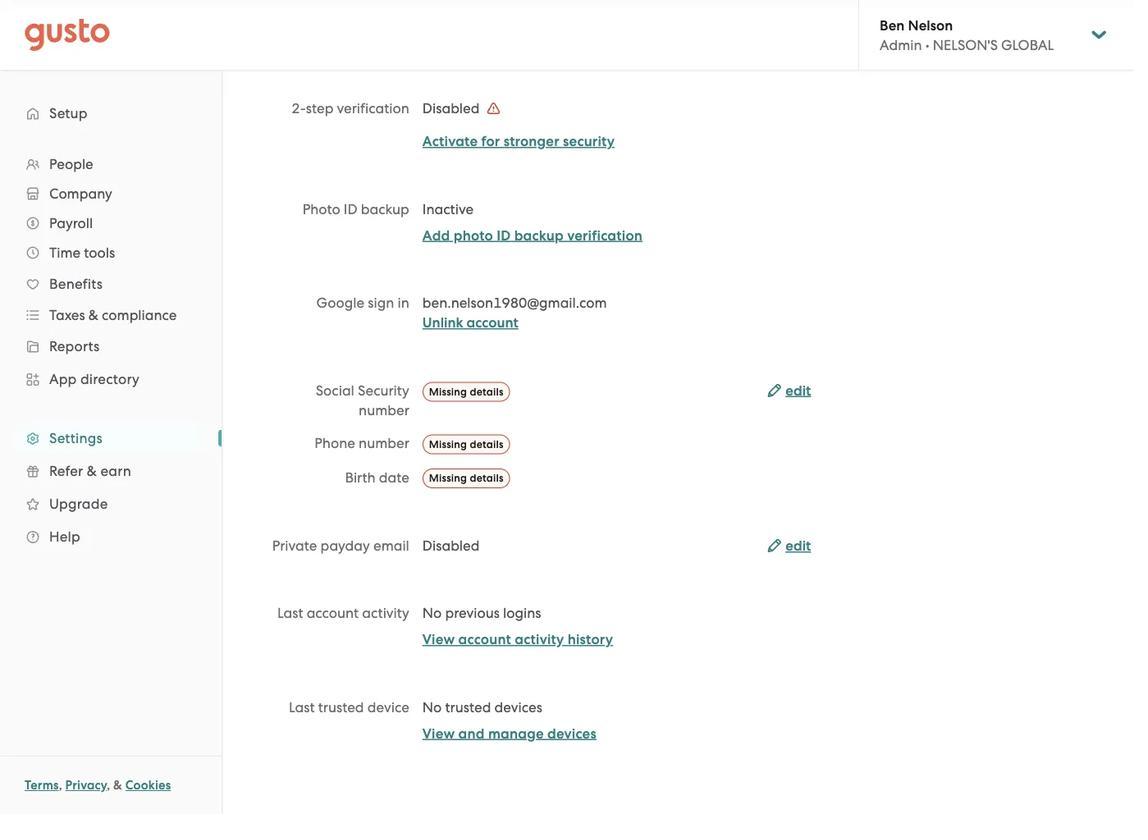 Task type: describe. For each thing, give the bounding box(es) containing it.
no for view and manage devices
[[423, 699, 442, 716]]

benefits
[[49, 276, 103, 292]]

reports
[[49, 338, 100, 355]]

stronger
[[504, 133, 560, 150]]

number inside social security number
[[359, 402, 410, 418]]

app directory
[[49, 371, 140, 388]]

and
[[459, 726, 485, 742]]

2 edit button from the top
[[768, 537, 812, 556]]

missing for security
[[429, 385, 467, 398]]

list containing people
[[0, 149, 222, 553]]

phone number
[[315, 435, 410, 451]]

& for compliance
[[89, 307, 98, 324]]

trusted for no
[[445, 699, 491, 716]]

photo
[[303, 201, 340, 217]]

no previous logins
[[423, 605, 542, 622]]

inactive
[[423, 201, 474, 217]]

gusto navigation element
[[0, 71, 222, 580]]

email
[[374, 538, 410, 554]]

step
[[306, 100, 334, 117]]

view for view and manage devices
[[423, 726, 455, 742]]

cookies
[[125, 778, 171, 793]]

activate for stronger security link
[[423, 133, 615, 150]]

missing for date
[[429, 472, 467, 485]]

ben nelson admin • nelson's global
[[880, 17, 1055, 53]]

time tools button
[[16, 238, 205, 268]]

taxes & compliance
[[49, 307, 177, 324]]

setup
[[49, 105, 88, 122]]

last trusted device
[[289, 699, 410, 716]]

in
[[398, 295, 410, 311]]

device
[[368, 699, 410, 716]]

unlink account button
[[423, 313, 519, 333]]

id inside button
[[497, 227, 511, 244]]

people
[[49, 156, 93, 172]]

phone
[[315, 435, 355, 451]]

ben.nelson1980@gmail.com unlink account
[[423, 295, 607, 331]]

add
[[423, 227, 450, 244]]

2-step verification
[[292, 100, 410, 117]]

tools
[[84, 245, 115, 261]]

1 edit button from the top
[[768, 381, 812, 401]]

refer & earn
[[49, 463, 131, 480]]

for
[[482, 133, 500, 150]]

edit for 2nd edit "button" from the top
[[786, 538, 812, 555]]

edit for second edit "button" from the bottom
[[786, 382, 812, 399]]

add photo id backup verification
[[423, 227, 643, 244]]

last for view and manage devices
[[289, 699, 315, 716]]

app
[[49, 371, 77, 388]]

account for last account activity
[[307, 605, 359, 622]]

view and manage devices link
[[423, 726, 597, 742]]

last account activity
[[277, 605, 410, 622]]

ben
[[880, 17, 905, 33]]

details for number
[[470, 438, 504, 451]]

•
[[926, 37, 930, 53]]

no for view account activity history
[[423, 605, 442, 622]]

privacy
[[65, 778, 107, 793]]

upgrade link
[[16, 489, 205, 519]]

help
[[49, 529, 80, 545]]

privacy link
[[65, 778, 107, 793]]

admin
[[880, 37, 923, 53]]

0 horizontal spatial id
[[344, 201, 358, 217]]

1 , from the left
[[59, 778, 62, 793]]

earn
[[101, 463, 131, 480]]

disabled for verification
[[423, 100, 483, 117]]

home image
[[25, 18, 110, 51]]

terms , privacy , & cookies
[[25, 778, 171, 793]]

last for view account activity history
[[277, 605, 303, 622]]

backup inside button
[[515, 227, 564, 244]]

taxes
[[49, 307, 85, 324]]

security
[[358, 382, 410, 399]]

people button
[[16, 149, 205, 179]]

0 vertical spatial backup
[[361, 201, 410, 217]]

date
[[379, 469, 410, 486]]

missing details for security
[[429, 385, 504, 398]]



Task type: vqa. For each thing, say whether or not it's contained in the screenshot.
NEW NOTIFICATIONS 'image'
no



Task type: locate. For each thing, give the bounding box(es) containing it.
0 vertical spatial details
[[470, 385, 504, 398]]

2 trusted from the left
[[445, 699, 491, 716]]

activate
[[423, 133, 478, 150]]

ben.nelson1980@gmail.com
[[423, 295, 607, 311]]

1 horizontal spatial activity
[[515, 632, 565, 648]]

previous
[[445, 605, 500, 622]]

2 vertical spatial &
[[113, 778, 122, 793]]

1 number from the top
[[359, 402, 410, 418]]

manage
[[489, 726, 544, 742]]

terms
[[25, 778, 59, 793]]

disabled for email
[[423, 538, 480, 554]]

0 vertical spatial devices
[[495, 699, 543, 716]]

security
[[563, 133, 615, 150]]

2 details from the top
[[470, 438, 504, 451]]

1 vertical spatial disabled
[[423, 538, 480, 554]]

2 missing details from the top
[[429, 438, 504, 451]]

payroll button
[[16, 209, 205, 238]]

account
[[467, 315, 519, 331], [307, 605, 359, 622], [459, 632, 512, 648]]

missing
[[429, 385, 467, 398], [429, 438, 467, 451], [429, 472, 467, 485]]

time
[[49, 245, 81, 261]]

1 horizontal spatial trusted
[[445, 699, 491, 716]]

& inside dropdown button
[[89, 307, 98, 324]]

activity down email
[[362, 605, 410, 622]]

0 horizontal spatial backup
[[361, 201, 410, 217]]

1 vertical spatial devices
[[548, 726, 597, 742]]

&
[[89, 307, 98, 324], [87, 463, 97, 480], [113, 778, 122, 793]]

& for earn
[[87, 463, 97, 480]]

devices right the manage
[[548, 726, 597, 742]]

sign
[[368, 295, 394, 311]]

0 vertical spatial &
[[89, 307, 98, 324]]

view left 'and'
[[423, 726, 455, 742]]

view for view account activity history
[[423, 632, 455, 648]]

disabled right email
[[423, 538, 480, 554]]

1 disabled from the top
[[423, 100, 483, 117]]

no right "device"
[[423, 699, 442, 716]]

0 vertical spatial view
[[423, 632, 455, 648]]

refer
[[49, 463, 83, 480]]

, left privacy link
[[59, 778, 62, 793]]

& right taxes
[[89, 307, 98, 324]]

trusted left "device"
[[318, 699, 364, 716]]

1 no from the top
[[423, 605, 442, 622]]

details
[[470, 385, 504, 398], [470, 438, 504, 451], [470, 472, 504, 485]]

view account activity history
[[423, 632, 614, 648]]

1 vertical spatial no
[[423, 699, 442, 716]]

0 vertical spatial last
[[277, 605, 303, 622]]

id right the photo
[[497, 227, 511, 244]]

missing for number
[[429, 438, 467, 451]]

0 vertical spatial id
[[344, 201, 358, 217]]

directory
[[80, 371, 140, 388]]

1 vertical spatial edit
[[786, 538, 812, 555]]

trusted for last
[[318, 699, 364, 716]]

company button
[[16, 179, 205, 209]]

private
[[272, 538, 317, 554]]

backup left inactive
[[361, 201, 410, 217]]

1 vertical spatial view
[[423, 726, 455, 742]]

account down 'no previous logins'
[[459, 632, 512, 648]]

edit
[[786, 382, 812, 399], [786, 538, 812, 555]]

refer & earn link
[[16, 457, 205, 486]]

no left "previous"
[[423, 605, 442, 622]]

2 missing from the top
[[429, 438, 467, 451]]

0 vertical spatial edit button
[[768, 381, 812, 401]]

1 vertical spatial &
[[87, 463, 97, 480]]

3 details from the top
[[470, 472, 504, 485]]

0 vertical spatial missing
[[429, 385, 467, 398]]

last
[[277, 605, 303, 622], [289, 699, 315, 716]]

2 view from the top
[[423, 726, 455, 742]]

list
[[0, 149, 222, 553]]

cookies button
[[125, 776, 171, 796]]

1 vertical spatial number
[[359, 435, 410, 451]]

logins
[[503, 605, 542, 622]]

1 vertical spatial activity
[[515, 632, 565, 648]]

help link
[[16, 522, 205, 552]]

0 vertical spatial no
[[423, 605, 442, 622]]

activity
[[362, 605, 410, 622], [515, 632, 565, 648]]

1 vertical spatial account
[[307, 605, 359, 622]]

time tools
[[49, 245, 115, 261]]

account down private payday email
[[307, 605, 359, 622]]

company
[[49, 186, 112, 202]]

1 vertical spatial missing details
[[429, 438, 504, 451]]

view account activity history link
[[423, 632, 614, 648]]

birth
[[345, 469, 376, 486]]

& left cookies "button"
[[113, 778, 122, 793]]

benefits link
[[16, 269, 205, 299]]

1 horizontal spatial ,
[[107, 778, 110, 793]]

account for view account activity history
[[459, 632, 512, 648]]

missing details for date
[[429, 472, 504, 485]]

2 vertical spatial missing
[[429, 472, 467, 485]]

terms link
[[25, 778, 59, 793]]

account down ben.nelson1980@gmail.com
[[467, 315, 519, 331]]

1 missing details from the top
[[429, 385, 504, 398]]

verification inside button
[[568, 227, 643, 244]]

0 vertical spatial disabled
[[423, 100, 483, 117]]

1 horizontal spatial backup
[[515, 227, 564, 244]]

photo
[[454, 227, 493, 244]]

global
[[1002, 37, 1055, 53]]

1 vertical spatial missing
[[429, 438, 467, 451]]

2 , from the left
[[107, 778, 110, 793]]

view
[[423, 632, 455, 648], [423, 726, 455, 742]]

1 details from the top
[[470, 385, 504, 398]]

unlink
[[423, 315, 464, 331]]

account inside ben.nelson1980@gmail.com unlink account
[[467, 315, 519, 331]]

1 horizontal spatial devices
[[548, 726, 597, 742]]

backup
[[361, 201, 410, 217], [515, 227, 564, 244]]

google sign in
[[317, 295, 410, 311]]

1 trusted from the left
[[318, 699, 364, 716]]

id
[[344, 201, 358, 217], [497, 227, 511, 244]]

2 vertical spatial details
[[470, 472, 504, 485]]

payroll
[[49, 215, 93, 232]]

no trusted devices
[[423, 699, 543, 716]]

nelson's
[[934, 37, 998, 53]]

0 vertical spatial activity
[[362, 605, 410, 622]]

view down "previous"
[[423, 632, 455, 648]]

2 vertical spatial account
[[459, 632, 512, 648]]

& left earn
[[87, 463, 97, 480]]

nelson
[[909, 17, 954, 33]]

trusted up 'and'
[[445, 699, 491, 716]]

number up birth date
[[359, 435, 410, 451]]

add photo id backup verification button
[[423, 226, 643, 246]]

1 vertical spatial verification
[[568, 227, 643, 244]]

compliance
[[102, 307, 177, 324]]

0 vertical spatial missing details
[[429, 385, 504, 398]]

app directory link
[[16, 365, 205, 394]]

2 vertical spatial missing details
[[429, 472, 504, 485]]

backup right the photo
[[515, 227, 564, 244]]

missing details
[[429, 385, 504, 398], [429, 438, 504, 451], [429, 472, 504, 485]]

disabled up activate at the top left
[[423, 100, 483, 117]]

photo id backup
[[303, 201, 410, 217]]

0 vertical spatial account
[[467, 315, 519, 331]]

details for date
[[470, 472, 504, 485]]

0 vertical spatial verification
[[337, 100, 410, 117]]

setup link
[[16, 99, 205, 128]]

social security number
[[316, 382, 410, 418]]

number
[[359, 402, 410, 418], [359, 435, 410, 451]]

1 horizontal spatial verification
[[568, 227, 643, 244]]

, left cookies "button"
[[107, 778, 110, 793]]

2 edit from the top
[[786, 538, 812, 555]]

3 missing from the top
[[429, 472, 467, 485]]

edit button
[[768, 381, 812, 401], [768, 537, 812, 556]]

2 no from the top
[[423, 699, 442, 716]]

0 horizontal spatial verification
[[337, 100, 410, 117]]

social
[[316, 382, 355, 399]]

birth date
[[345, 469, 410, 486]]

missing details for number
[[429, 438, 504, 451]]

taxes & compliance button
[[16, 301, 205, 330]]

activate for stronger security
[[423, 133, 615, 150]]

0 horizontal spatial activity
[[362, 605, 410, 622]]

0 horizontal spatial ,
[[59, 778, 62, 793]]

reports link
[[16, 332, 205, 361]]

0 horizontal spatial devices
[[495, 699, 543, 716]]

upgrade
[[49, 496, 108, 512]]

1 vertical spatial backup
[[515, 227, 564, 244]]

trusted
[[318, 699, 364, 716], [445, 699, 491, 716]]

0 horizontal spatial trusted
[[318, 699, 364, 716]]

devices up the manage
[[495, 699, 543, 716]]

1 vertical spatial edit button
[[768, 537, 812, 556]]

activity for view account activity history
[[515, 632, 565, 648]]

verification
[[337, 100, 410, 117], [568, 227, 643, 244]]

private payday email
[[272, 538, 410, 554]]

no
[[423, 605, 442, 622], [423, 699, 442, 716]]

2 number from the top
[[359, 435, 410, 451]]

1 vertical spatial details
[[470, 438, 504, 451]]

2 disabled from the top
[[423, 538, 480, 554]]

1 missing from the top
[[429, 385, 467, 398]]

settings link
[[16, 424, 205, 453]]

1 edit from the top
[[786, 382, 812, 399]]

settings
[[49, 430, 103, 447]]

1 vertical spatial last
[[289, 699, 315, 716]]

1 vertical spatial id
[[497, 227, 511, 244]]

history
[[568, 632, 614, 648]]

module__icon___go7vc image
[[488, 102, 501, 115]]

id right photo
[[344, 201, 358, 217]]

activity down logins on the bottom of page
[[515, 632, 565, 648]]

number down the security
[[359, 402, 410, 418]]

activity for last account activity
[[362, 605, 410, 622]]

details for security
[[470, 385, 504, 398]]

2-
[[292, 100, 306, 117]]

1 horizontal spatial id
[[497, 227, 511, 244]]

view and manage devices
[[423, 726, 597, 742]]

0 vertical spatial number
[[359, 402, 410, 418]]

payday
[[321, 538, 370, 554]]

0 vertical spatial edit
[[786, 382, 812, 399]]

3 missing details from the top
[[429, 472, 504, 485]]

,
[[59, 778, 62, 793], [107, 778, 110, 793]]

google
[[317, 295, 365, 311]]

1 view from the top
[[423, 632, 455, 648]]



